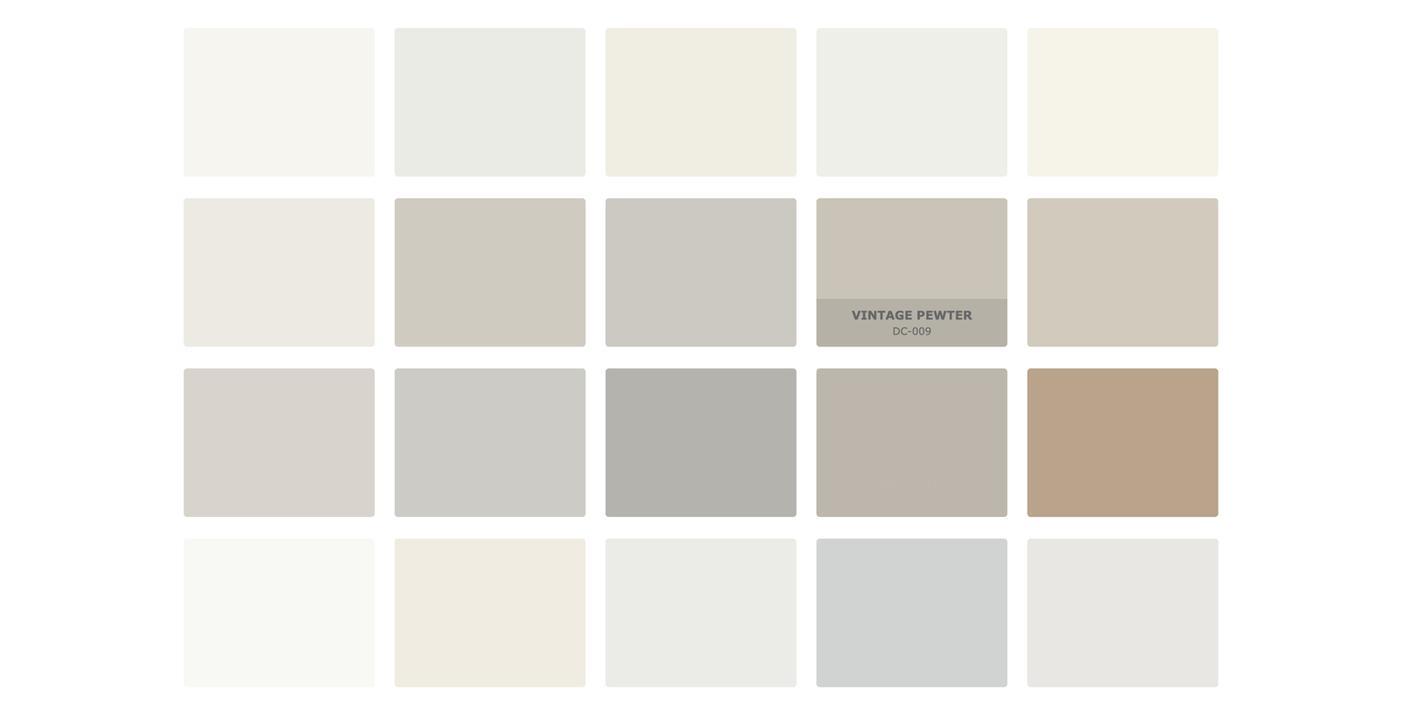 Task type: locate. For each thing, give the bounding box(es) containing it.
vintage
[[852, 308, 913, 322]]

dc-
[[893, 325, 912, 337]]

pewter
[[917, 308, 973, 322]]



Task type: vqa. For each thing, say whether or not it's contained in the screenshot.
GRAY
no



Task type: describe. For each thing, give the bounding box(es) containing it.
vintage pewter dc-009
[[852, 308, 973, 337]]

grey
[[875, 478, 911, 492]]

21
[[928, 495, 941, 507]]

009
[[912, 325, 932, 337]]

hdc-
[[884, 495, 911, 507]]

ct-
[[911, 495, 928, 507]]

mist
[[915, 478, 949, 492]]

grey mist hdc-ct-21
[[875, 478, 949, 507]]



